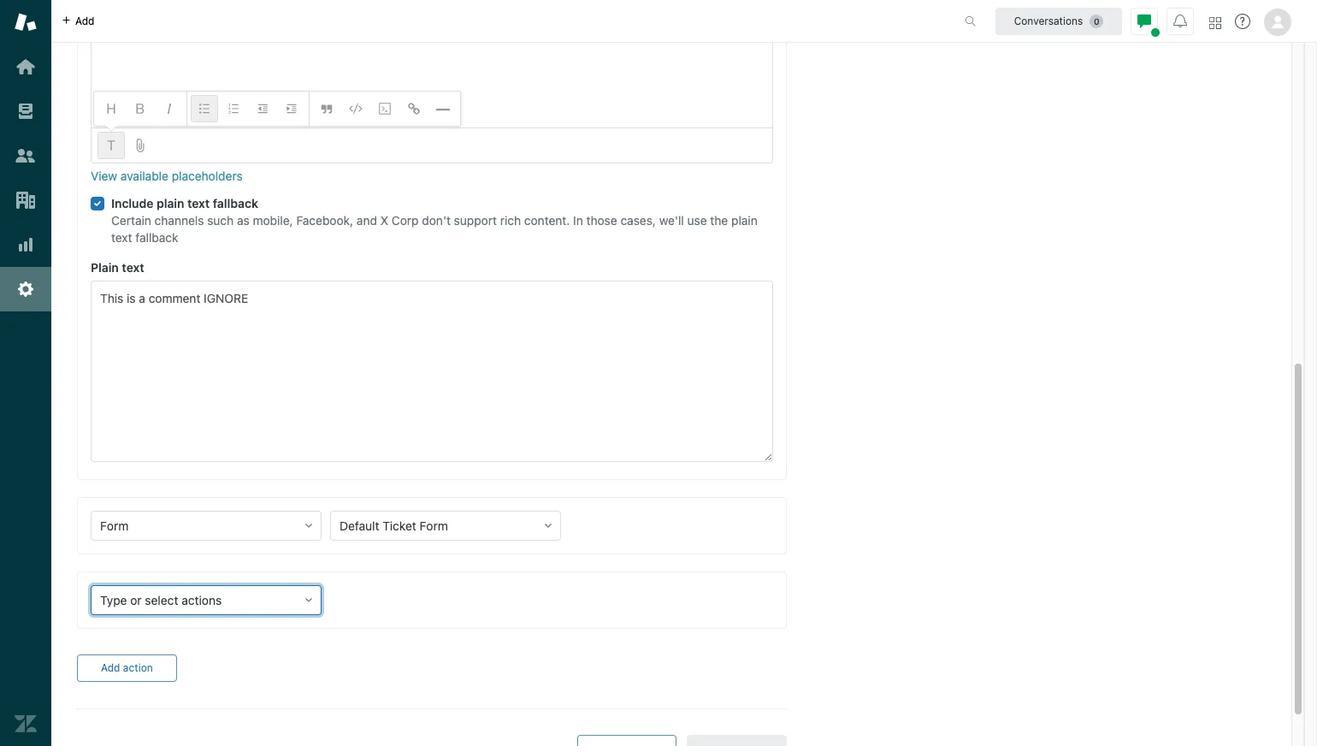Task type: vqa. For each thing, say whether or not it's contained in the screenshot.
the Notes
no



Task type: describe. For each thing, give the bounding box(es) containing it.
add
[[75, 14, 95, 27]]

get started image
[[15, 56, 37, 78]]

notifications image
[[1174, 14, 1188, 28]]

main element
[[0, 0, 51, 746]]

reporting image
[[15, 234, 37, 256]]

conversations button
[[996, 7, 1123, 35]]

zendesk support image
[[15, 11, 37, 33]]

get help image
[[1236, 14, 1251, 29]]

zendesk products image
[[1210, 17, 1222, 29]]

organizations image
[[15, 189, 37, 211]]

zendesk image
[[15, 713, 37, 735]]



Task type: locate. For each thing, give the bounding box(es) containing it.
button displays agent's chat status as online. image
[[1138, 14, 1152, 28]]

customers image
[[15, 145, 37, 167]]

views image
[[15, 100, 37, 122]]

add button
[[51, 0, 105, 42]]

conversations
[[1015, 14, 1084, 27]]

admin image
[[15, 278, 37, 300]]



